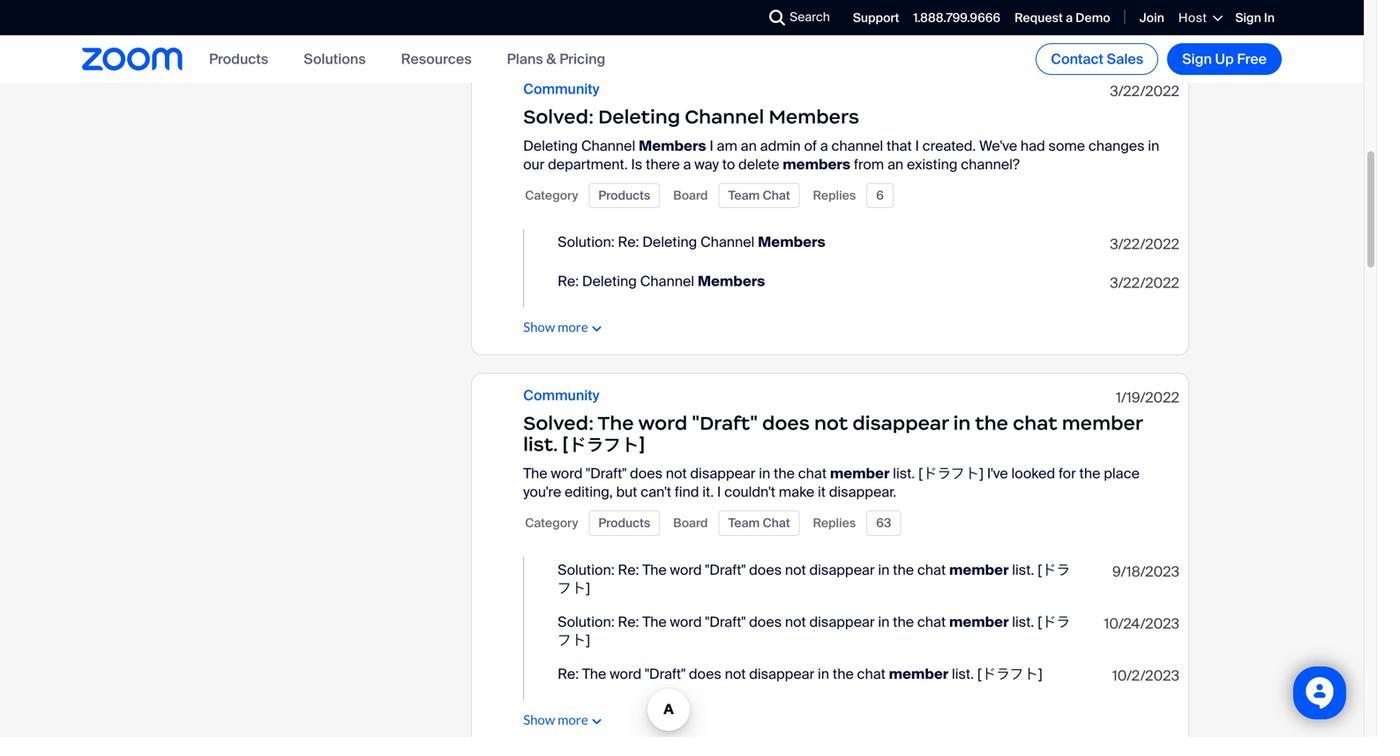 Task type: locate. For each thing, give the bounding box(es) containing it.
[ドラフト] for solved: the word "draft" does not disappear in the chat
[[562, 433, 645, 457]]

0 vertical spatial show more link
[[523, 319, 588, 335]]

1 vertical spatial arrow down image
[[593, 720, 601, 725]]

2 solved: from the top
[[523, 412, 594, 435]]

list. [ドラ フト] up re: the word "draft" does not disappear in the chat member list. [ドラフト] on the bottom
[[558, 613, 1070, 650]]

solved: the word "draft" does not disappear in the chat member list. [ドラフト]
[[523, 412, 1143, 457]]

0 vertical spatial chat
[[763, 187, 790, 204]]

0 vertical spatial team
[[728, 187, 760, 204]]

1/19/2022
[[1116, 388, 1179, 407]]

team chat for solved: deleting channel members
[[728, 187, 790, 204]]

1 vertical spatial show
[[523, 712, 555, 728]]

an for admin
[[741, 137, 757, 155]]

1 board from the top
[[673, 187, 708, 204]]

2 team from the top
[[728, 515, 760, 531]]

0 vertical spatial board
[[673, 187, 708, 204]]

re:
[[618, 233, 639, 252], [558, 272, 579, 291], [618, 561, 639, 579], [618, 613, 639, 632], [558, 665, 579, 684]]

1 vertical spatial solved:
[[523, 412, 594, 435]]

1 vertical spatial show more link
[[523, 712, 588, 728]]

0 vertical spatial team chat
[[728, 187, 790, 204]]

does
[[762, 412, 810, 435], [630, 465, 663, 483], [749, 561, 782, 579], [749, 613, 782, 632], [689, 665, 721, 684]]

フト] for 10/24/2023
[[558, 631, 590, 650]]

0 vertical spatial community button
[[523, 80, 599, 99]]

1 vertical spatial show more button
[[523, 711, 601, 733]]

0 vertical spatial more
[[558, 319, 588, 335]]

i right that
[[915, 137, 919, 155]]

board
[[673, 187, 708, 204], [673, 515, 708, 531]]

an right the from
[[887, 155, 904, 174]]

department.
[[548, 155, 628, 174]]

1.888.799.9666
[[913, 10, 1001, 26]]

an right 'am'
[[741, 137, 757, 155]]

the inside solved: the word "draft" does not disappear in the chat member list. [ドラフト]
[[598, 412, 634, 435]]

chat
[[763, 187, 790, 204], [763, 515, 790, 531]]

our
[[523, 155, 545, 174]]

3/22/2022 for re: deleting channel members
[[1110, 274, 1179, 293]]

1 team chat from the top
[[728, 187, 790, 204]]

0 horizontal spatial i
[[710, 137, 713, 155]]

2 solution: re: the word "draft" does not disappear in the chat member from the top
[[558, 613, 1009, 632]]

1 vertical spatial [ドラ
[[1038, 613, 1070, 632]]

1 show more button from the top
[[523, 318, 601, 340]]

2 list. [ドラ フト] from the top
[[558, 613, 1070, 650]]

pricing
[[559, 50, 605, 68]]

1 vertical spatial board
[[673, 515, 708, 531]]

0 horizontal spatial an
[[741, 137, 757, 155]]

0 horizontal spatial sign
[[1182, 50, 1212, 68]]

1 vertical spatial products
[[598, 187, 650, 204]]

team chat
[[728, 187, 790, 204], [728, 515, 790, 531]]

in inside solved: the word "draft" does not disappear in the chat member list. [ドラフト]
[[953, 412, 971, 435]]

list.
[[523, 433, 558, 457], [893, 465, 915, 483], [1012, 561, 1034, 579], [1012, 613, 1034, 632], [952, 665, 974, 684]]

2 フト] from the top
[[558, 631, 590, 650]]

0 vertical spatial category
[[525, 187, 578, 204]]

it
[[818, 483, 826, 501]]

1 vertical spatial list. [ドラ フト]
[[558, 613, 1070, 650]]

2 vertical spatial [ドラフト]
[[977, 665, 1043, 684]]

community
[[523, 80, 599, 99], [523, 387, 599, 405]]

0 vertical spatial 3/22/2022
[[1110, 82, 1179, 100]]

in
[[1148, 137, 1159, 155], [953, 412, 971, 435], [759, 465, 770, 483], [878, 561, 890, 579], [878, 613, 890, 632], [818, 665, 829, 684]]

1 vertical spatial [ドラフト]
[[918, 465, 984, 483]]

1 vertical spatial フト]
[[558, 631, 590, 650]]

1 horizontal spatial sign
[[1235, 10, 1261, 26]]

team chat down couldn't in the bottom of the page
[[728, 515, 790, 531]]

1 vertical spatial solution: re: the word "draft" does not disappear in the chat member
[[558, 613, 1009, 632]]

1 vertical spatial community
[[523, 387, 599, 405]]

2 category from the top
[[525, 515, 578, 531]]

show
[[523, 319, 555, 335], [523, 712, 555, 728]]

channel up 'am'
[[685, 105, 764, 129]]

[ドラフト] for re: the word "draft" does not disappear in the chat
[[977, 665, 1043, 684]]

arrow down image
[[593, 327, 601, 332], [593, 720, 601, 725]]

2 horizontal spatial i
[[915, 137, 919, 155]]

2 more from the top
[[558, 712, 588, 728]]

[ドラ for 10/24/2023
[[1038, 613, 1070, 632]]

the word "draft" does not disappear in the chat member
[[523, 465, 890, 483]]

way
[[694, 155, 719, 174]]

2 [ドラ from the top
[[1038, 613, 1070, 632]]

board down way
[[673, 187, 708, 204]]

1 vertical spatial solution:
[[558, 561, 615, 579]]

search
[[790, 9, 830, 25]]

1 list. [ドラ フト] from the top
[[558, 561, 1070, 598]]

category down our
[[525, 187, 578, 204]]

a
[[1066, 10, 1073, 26], [820, 137, 828, 155], [683, 155, 691, 174]]

not
[[814, 412, 848, 435], [666, 465, 687, 483], [785, 561, 806, 579], [785, 613, 806, 632], [725, 665, 746, 684]]

[ドラフト] inside solved: the word "draft" does not disappear in the chat member list. [ドラフト]
[[562, 433, 645, 457]]

1 horizontal spatial i
[[717, 483, 721, 501]]

i right it.
[[717, 483, 721, 501]]

an
[[741, 137, 757, 155], [887, 155, 904, 174]]

the
[[598, 412, 634, 435], [523, 465, 547, 483], [642, 561, 667, 579], [642, 613, 667, 632], [582, 665, 606, 684]]

channel down solution: re: deleting channel members
[[640, 272, 694, 291]]

some
[[1049, 137, 1085, 155]]

show for solved: deleting channel members
[[523, 319, 555, 335]]

0 vertical spatial [ドラフト]
[[562, 433, 645, 457]]

sign left up
[[1182, 50, 1212, 68]]

1 arrow down image from the top
[[593, 327, 601, 332]]

i am an admin of a channel that i created. we've had some changes in our department. is there a way to delete
[[523, 137, 1159, 174]]

in inside i am an admin of a channel that i created. we've had some changes in our department. is there a way to delete
[[1148, 137, 1159, 155]]

2 community button from the top
[[523, 387, 599, 405]]

2 horizontal spatial a
[[1066, 10, 1073, 26]]

2 show more link from the top
[[523, 712, 588, 728]]

[ドラ
[[1038, 561, 1070, 579], [1038, 613, 1070, 632]]

word
[[638, 412, 687, 435], [551, 465, 583, 483], [670, 561, 702, 579], [670, 613, 702, 632], [610, 665, 642, 684]]

2 vertical spatial 3/22/2022
[[1110, 274, 1179, 293]]

10/2/2023
[[1112, 667, 1179, 686]]

solution: re: the word "draft" does not disappear in the chat member down make
[[558, 561, 1009, 579]]

request a demo
[[1015, 10, 1110, 26]]

3 solution: from the top
[[558, 613, 615, 632]]

host
[[1178, 10, 1207, 26]]

deleting
[[598, 105, 680, 129], [523, 137, 578, 155], [642, 233, 697, 252], [582, 272, 637, 291]]

0 horizontal spatial a
[[683, 155, 691, 174]]

[ドラフト]
[[562, 433, 645, 457], [918, 465, 984, 483], [977, 665, 1043, 684]]

0 vertical spatial フト]
[[558, 579, 590, 598]]

2 solution: from the top
[[558, 561, 615, 579]]

the inside solved: the word "draft" does not disappear in the chat member list. [ドラフト]
[[975, 412, 1008, 435]]

3 3/22/2022 from the top
[[1110, 274, 1179, 293]]

0 vertical spatial show more
[[523, 319, 588, 335]]

sign for sign up free
[[1182, 50, 1212, 68]]

1 フト] from the top
[[558, 579, 590, 598]]

more for solved: deleting channel members
[[558, 319, 588, 335]]

0 vertical spatial [ドラ
[[1038, 561, 1070, 579]]

0 vertical spatial show
[[523, 319, 555, 335]]

community for solved: the word "draft" does not disappear in the chat
[[523, 387, 599, 405]]

2 team chat from the top
[[728, 515, 790, 531]]

2 show more button from the top
[[523, 711, 601, 733]]

1 vertical spatial category
[[525, 515, 578, 531]]

chat down delete
[[763, 187, 790, 204]]

show more link for list. [ドラフト]
[[523, 712, 588, 728]]

1 [ドラ from the top
[[1038, 561, 1070, 579]]

1 vertical spatial community button
[[523, 387, 599, 405]]

board for solved: deleting channel members
[[673, 187, 708, 204]]

team down delete
[[728, 187, 760, 204]]

0 vertical spatial show more button
[[523, 318, 601, 340]]

1 team from the top
[[728, 187, 760, 204]]

list. inside solved: the word "draft" does not disappear in the chat member list. [ドラフト]
[[523, 433, 558, 457]]

solved: for solved: the word "draft" does not disappear in the chat member list. [ドラフト]
[[523, 412, 594, 435]]

1 more from the top
[[558, 319, 588, 335]]

solved: for solved: deleting channel members
[[523, 105, 594, 129]]

chat down make
[[763, 515, 790, 531]]

1 show more link from the top
[[523, 319, 588, 335]]

free
[[1237, 50, 1267, 68]]

place
[[1104, 465, 1140, 483]]

members
[[769, 105, 859, 129], [639, 137, 706, 155], [758, 233, 825, 252], [698, 272, 765, 291]]

1 chat from the top
[[763, 187, 790, 204]]

you're
[[523, 483, 561, 501]]

0 vertical spatial solved:
[[523, 105, 594, 129]]

search image
[[769, 10, 785, 26], [769, 10, 785, 26]]

0 vertical spatial arrow down image
[[593, 327, 601, 332]]

1 vertical spatial sign
[[1182, 50, 1212, 68]]

1 show more from the top
[[523, 319, 588, 335]]

contact sales link
[[1036, 43, 1158, 75]]

sign in
[[1235, 10, 1275, 26]]

1 vertical spatial team
[[728, 515, 760, 531]]

solutions button
[[304, 50, 366, 68]]

the
[[975, 412, 1008, 435], [774, 465, 795, 483], [1079, 465, 1100, 483], [893, 561, 914, 579], [893, 613, 914, 632], [833, 665, 854, 684]]

i left 'am'
[[710, 137, 713, 155]]

sign left in
[[1235, 10, 1261, 26]]

1.888.799.9666 link
[[913, 10, 1001, 26]]

replies
[[813, 187, 856, 204], [813, 515, 856, 531]]

a right of
[[820, 137, 828, 155]]

0 vertical spatial solution: re: the word "draft" does not disappear in the chat member
[[558, 561, 1009, 579]]

1 vertical spatial team chat
[[728, 515, 790, 531]]

replies down it
[[813, 515, 856, 531]]

list. [ドラ フト]
[[558, 561, 1070, 598], [558, 613, 1070, 650]]

1 vertical spatial more
[[558, 712, 588, 728]]

2 arrow down image from the top
[[593, 720, 601, 725]]

solution: re: the word "draft" does not disappear in the chat member
[[558, 561, 1009, 579], [558, 613, 1009, 632]]

0 vertical spatial community
[[523, 80, 599, 99]]

0 vertical spatial sign
[[1235, 10, 1261, 26]]

category
[[525, 187, 578, 204], [525, 515, 578, 531]]

1 solved: from the top
[[523, 105, 594, 129]]

board down find
[[673, 515, 708, 531]]

2 replies from the top
[[813, 515, 856, 531]]

request a demo link
[[1015, 10, 1110, 26]]

2 board from the top
[[673, 515, 708, 531]]

category for solved: deleting channel members
[[525, 187, 578, 204]]

solved: up our
[[523, 105, 594, 129]]

chat inside solved: the word "draft" does not disappear in the chat member list. [ドラフト]
[[1013, 412, 1057, 435]]

フト] for 9/18/2023
[[558, 579, 590, 598]]

2 community from the top
[[523, 387, 599, 405]]

a left demo
[[1066, 10, 1073, 26]]

1 vertical spatial replies
[[813, 515, 856, 531]]

1 community from the top
[[523, 80, 599, 99]]

0 vertical spatial replies
[[813, 187, 856, 204]]

solved: up you're
[[523, 412, 594, 435]]

sign up free
[[1182, 50, 1267, 68]]

1 horizontal spatial an
[[887, 155, 904, 174]]

3/22/2022
[[1110, 82, 1179, 100], [1110, 235, 1179, 254], [1110, 274, 1179, 293]]

solved: inside solved: the word "draft" does not disappear in the chat member list. [ドラフト]
[[523, 412, 594, 435]]

2 vertical spatial solution:
[[558, 613, 615, 632]]

for
[[1059, 465, 1076, 483]]

0 vertical spatial solution:
[[558, 233, 615, 252]]

team
[[728, 187, 760, 204], [728, 515, 760, 531]]

community button
[[523, 80, 599, 99], [523, 387, 599, 405]]

1 vertical spatial show more
[[523, 712, 588, 728]]

a left way
[[683, 155, 691, 174]]

show more
[[523, 319, 588, 335], [523, 712, 588, 728]]

an inside i am an admin of a channel that i created. we've had some changes in our department. is there a way to delete
[[741, 137, 757, 155]]

products for list. [ドラフト]
[[598, 515, 650, 531]]

2 show from the top
[[523, 712, 555, 728]]

2 show more from the top
[[523, 712, 588, 728]]

show more button
[[523, 318, 601, 340], [523, 711, 601, 733]]

2 vertical spatial products
[[598, 515, 650, 531]]

1 category from the top
[[525, 187, 578, 204]]

chat
[[1013, 412, 1057, 435], [798, 465, 827, 483], [917, 561, 946, 579], [917, 613, 946, 632], [857, 665, 886, 684]]

sign for sign in
[[1235, 10, 1261, 26]]

does inside solved: the word "draft" does not disappear in the chat member list. [ドラフト]
[[762, 412, 810, 435]]

1 solution: from the top
[[558, 233, 615, 252]]

1 show from the top
[[523, 319, 555, 335]]

community button for solved: deleting channel
[[523, 80, 599, 99]]

2 3/22/2022 from the top
[[1110, 235, 1179, 254]]

replies down members
[[813, 187, 856, 204]]

show more link for solved: deleting channel members
[[523, 319, 588, 335]]

products button
[[209, 50, 268, 68]]

category down you're
[[525, 515, 578, 531]]

1 vertical spatial 3/22/2022
[[1110, 235, 1179, 254]]

sign inside 'link'
[[1182, 50, 1212, 68]]

1 replies from the top
[[813, 187, 856, 204]]

more
[[558, 319, 588, 335], [558, 712, 588, 728]]

1 community button from the top
[[523, 80, 599, 99]]

show more button for list. [ドラフト]
[[523, 711, 601, 733]]

existing
[[907, 155, 958, 174]]

team chat down delete
[[728, 187, 790, 204]]

members down solution: re: deleting channel members
[[698, 272, 765, 291]]

2 chat from the top
[[763, 515, 790, 531]]

1 horizontal spatial a
[[820, 137, 828, 155]]

1 vertical spatial chat
[[763, 515, 790, 531]]

sign
[[1235, 10, 1261, 26], [1182, 50, 1212, 68]]

1 solution: re: the word "draft" does not disappear in the chat member from the top
[[558, 561, 1009, 579]]

we've
[[979, 137, 1017, 155]]

list. [ドラ フト] down it
[[558, 561, 1070, 598]]

that
[[887, 137, 912, 155]]

show more button for solved: deleting channel members
[[523, 318, 601, 340]]

3/22/2022 for solution: re: deleting channel members
[[1110, 235, 1179, 254]]

team down couldn't in the bottom of the page
[[728, 515, 760, 531]]

sign in link
[[1235, 10, 1275, 26]]

"draft"
[[692, 412, 758, 435], [586, 465, 627, 483], [705, 561, 746, 579], [705, 613, 746, 632], [645, 665, 685, 684]]

show more for solved: deleting channel members
[[523, 319, 588, 335]]

solution: re: the word "draft" does not disappear in the chat member up re: the word "draft" does not disappear in the chat member list. [ドラフト] on the bottom
[[558, 613, 1009, 632]]

0 vertical spatial list. [ドラ フト]
[[558, 561, 1070, 598]]



Task type: vqa. For each thing, say whether or not it's contained in the screenshot.
the Instantly reserve room button
no



Task type: describe. For each thing, give the bounding box(es) containing it.
there
[[646, 155, 680, 174]]

support
[[853, 10, 899, 26]]

join link
[[1139, 10, 1164, 26]]

word inside solved: the word "draft" does not disappear in the chat member list. [ドラフト]
[[638, 412, 687, 435]]

[ドラ for 9/18/2023
[[1038, 561, 1070, 579]]

plans & pricing
[[507, 50, 605, 68]]

contact
[[1051, 50, 1104, 68]]

list. [ドラ フト] for 9/18/2023
[[558, 561, 1070, 598]]

zoom logo image
[[82, 48, 183, 70]]

up
[[1215, 50, 1234, 68]]

"draft" inside solved: the word "draft" does not disappear in the chat member list. [ドラフト]
[[692, 412, 758, 435]]

host button
[[1178, 10, 1221, 26]]

community for solved: deleting channel
[[523, 80, 599, 99]]

channel?
[[961, 155, 1020, 174]]

more for list. [ドラフト]
[[558, 712, 588, 728]]

sales
[[1107, 50, 1143, 68]]

plans
[[507, 50, 543, 68]]

resources button
[[401, 50, 472, 68]]

in
[[1264, 10, 1275, 26]]

replies for list. [ドラフト]
[[813, 515, 856, 531]]

team chat for list. [ドラフト]
[[728, 515, 790, 531]]

delete
[[738, 155, 779, 174]]

make
[[779, 483, 814, 501]]

i inside list. [ドラフト] i've looked for the place you're editing, but can't find it. i couldn't make it disappear.
[[717, 483, 721, 501]]

arrow down image for list. [ドラフト]
[[593, 720, 601, 725]]

find
[[675, 483, 699, 501]]

63
[[876, 515, 891, 531]]

members down members
[[758, 233, 825, 252]]

products for solved: deleting channel members
[[598, 187, 650, 204]]

sign up free link
[[1167, 43, 1282, 75]]

an for existing
[[887, 155, 904, 174]]

solution: for 9/18/2023
[[558, 561, 615, 579]]

resources
[[401, 50, 472, 68]]

created.
[[922, 137, 976, 155]]

to
[[722, 155, 735, 174]]

arrow down image for solved: deleting channel members
[[593, 327, 601, 332]]

list. [ドラ フト] for 10/24/2023
[[558, 613, 1070, 650]]

i've
[[987, 465, 1008, 483]]

list. inside list. [ドラフト] i've looked for the place you're editing, but can't find it. i couldn't make it disappear.
[[893, 465, 915, 483]]

plans & pricing link
[[507, 50, 605, 68]]

can't
[[641, 483, 671, 501]]

show for list. [ドラフト]
[[523, 712, 555, 728]]

re: the word "draft" does not disappear in the chat member list. [ドラフト]
[[558, 665, 1043, 684]]

6
[[876, 187, 884, 204]]

list. [ドラフト] i've looked for the place you're editing, but can't find it. i couldn't make it disappear.
[[523, 465, 1140, 501]]

request
[[1015, 10, 1063, 26]]

looked
[[1011, 465, 1055, 483]]

show more for list. [ドラフト]
[[523, 712, 588, 728]]

&
[[546, 50, 556, 68]]

10/24/2023
[[1104, 615, 1179, 633]]

0 vertical spatial products
[[209, 50, 268, 68]]

admin
[[760, 137, 801, 155]]

disappear.
[[829, 483, 896, 501]]

channel up re: deleting channel members
[[700, 233, 755, 252]]

1 3/22/2022 from the top
[[1110, 82, 1179, 100]]

the inside list. [ドラフト] i've looked for the place you're editing, but can't find it. i couldn't make it disappear.
[[1079, 465, 1100, 483]]

changes
[[1088, 137, 1145, 155]]

member inside solved: the word "draft" does not disappear in the chat member list. [ドラフト]
[[1062, 412, 1143, 435]]

not inside solved: the word "draft" does not disappear in the chat member list. [ドラフト]
[[814, 412, 848, 435]]

team for solved: deleting channel members
[[728, 187, 760, 204]]

solution: re: the word "draft" does not disappear in the chat member for 10/24/2023
[[558, 613, 1009, 632]]

of
[[804, 137, 817, 155]]

contact sales
[[1051, 50, 1143, 68]]

channel
[[831, 137, 883, 155]]

members
[[783, 155, 850, 174]]

support link
[[853, 10, 899, 26]]

9/18/2023
[[1112, 563, 1179, 581]]

team for list. [ドラフト]
[[728, 515, 760, 531]]

channel left 'there'
[[581, 137, 635, 155]]

from
[[854, 155, 884, 174]]

demo
[[1076, 10, 1110, 26]]

category for list. [ドラフト]
[[525, 515, 578, 531]]

members down 'solved: deleting channel members'
[[639, 137, 706, 155]]

editing,
[[565, 483, 613, 501]]

solution: re: the word "draft" does not disappear in the chat member for 9/18/2023
[[558, 561, 1009, 579]]

solved: deleting channel members
[[523, 105, 859, 129]]

chat for list. [ドラフト]
[[763, 515, 790, 531]]

disappear inside solved: the word "draft" does not disappear in the chat member list. [ドラフト]
[[852, 412, 949, 435]]

chat for solved: deleting channel members
[[763, 187, 790, 204]]

[ドラフト] inside list. [ドラフト] i've looked for the place you're editing, but can't find it. i couldn't make it disappear.
[[918, 465, 984, 483]]

is
[[631, 155, 642, 174]]

it.
[[702, 483, 714, 501]]

had
[[1021, 137, 1045, 155]]

am
[[717, 137, 737, 155]]

board for list. [ドラフト]
[[673, 515, 708, 531]]

couldn't
[[724, 483, 775, 501]]

members from an existing channel?
[[783, 155, 1020, 174]]

members up of
[[769, 105, 859, 129]]

solutions
[[304, 50, 366, 68]]

replies for solved: deleting channel members
[[813, 187, 856, 204]]

re: deleting channel members
[[558, 272, 765, 291]]

but
[[616, 483, 637, 501]]

deleting channel members
[[523, 137, 706, 155]]

solution: re: deleting channel members
[[558, 233, 825, 252]]

solution: for 10/24/2023
[[558, 613, 615, 632]]

community button for solved: the word "draft" does not disappear in the chat
[[523, 387, 599, 405]]

join
[[1139, 10, 1164, 26]]



